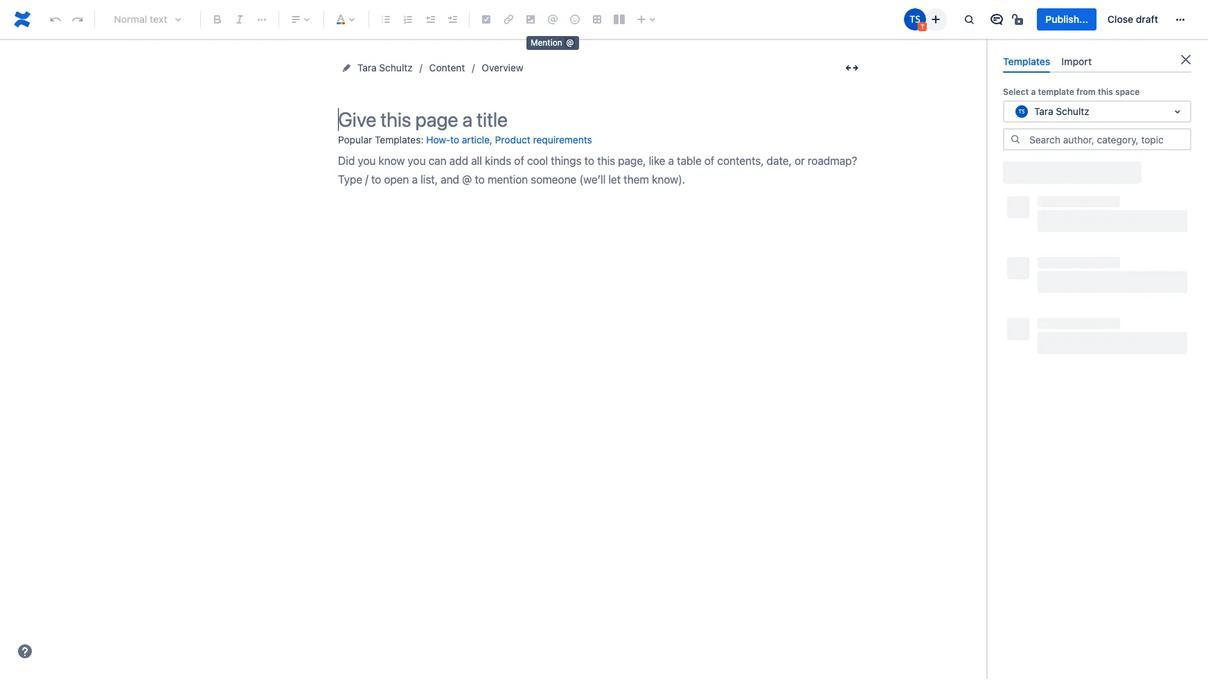 Task type: vqa. For each thing, say whether or not it's contained in the screenshot.
Who Can See Your Team Name?
no



Task type: locate. For each thing, give the bounding box(es) containing it.
import
[[1062, 55, 1093, 67]]

my templates
[[1024, 165, 1082, 176]]

no restrictions image
[[1012, 11, 1028, 28]]

product up define, at the right top of the page
[[1034, 295, 1070, 307]]

templates up 15 at the top
[[1039, 165, 1082, 176]]

0 horizontal spatial popular
[[338, 134, 372, 145]]

featured
[[1111, 165, 1149, 176]]

customer support
[[1083, 189, 1160, 200]]

1 horizontal spatial schultz
[[1057, 105, 1090, 117]]

tara schultz
[[358, 62, 413, 73], [1035, 105, 1090, 117]]

0 horizontal spatial product
[[495, 134, 531, 146]]

select a template from this space
[[1004, 87, 1140, 97]]

for
[[1088, 322, 1099, 332]]

make page full-width image
[[844, 60, 861, 76]]

outdent ⇧tab image
[[422, 11, 439, 28]]

schultz down 'select a template from this space'
[[1057, 105, 1090, 117]]

product
[[495, 134, 531, 146], [1034, 295, 1070, 307]]

close templates and import image
[[1168, 51, 1185, 68]]

1 vertical spatial requirements
[[1072, 295, 1132, 307]]

Search author, category, topic field
[[1026, 130, 1180, 149]]

@
[[566, 37, 574, 48]]

1 vertical spatial templates
[[1039, 165, 1082, 176]]

0 horizontal spatial tara schultz
[[358, 62, 413, 73]]

to
[[451, 134, 460, 146]]

0 horizontal spatial tara
[[358, 62, 377, 73]]

open image
[[1160, 103, 1176, 120]]

popular for popular
[[1025, 189, 1057, 200]]

,
[[490, 134, 493, 145]]

support
[[1127, 189, 1160, 200]]

tara schultz right move this page image
[[358, 62, 413, 73]]

1 vertical spatial tara schultz
[[1035, 105, 1090, 117]]

requirements down give this page a title text field
[[533, 134, 593, 146]]

italic ⌘i image
[[232, 11, 248, 28]]

content link
[[430, 60, 465, 76]]

schultz down bullet list ⌘⇧8 image
[[379, 62, 413, 73]]

bold ⌘b image
[[209, 11, 226, 28]]

tara schultz down template
[[1035, 105, 1090, 117]]

tara right move this page image
[[358, 62, 377, 73]]

0 vertical spatial requirements
[[533, 134, 593, 146]]

mention image
[[545, 11, 561, 28]]

close
[[1108, 13, 1134, 25]]

requirements up and
[[1072, 295, 1132, 307]]

popular templates: how-to article , product requirements
[[338, 134, 593, 146]]

feature.
[[1034, 333, 1065, 344]]

a
[[1032, 87, 1037, 97]]

1 horizontal spatial product
[[1034, 295, 1070, 307]]

tara down a
[[1035, 105, 1054, 117]]

templates inside tab list
[[1004, 55, 1051, 67]]

my
[[1024, 165, 1037, 176]]

Give this page a title text field
[[338, 108, 865, 131]]

requirements
[[533, 134, 593, 146], [1072, 295, 1132, 307], [1034, 322, 1086, 332]]

table image
[[589, 11, 606, 28]]

0 horizontal spatial schultz
[[379, 62, 413, 73]]

templates up a
[[1004, 55, 1051, 67]]

publish... button
[[1038, 8, 1097, 31]]

product inside product requirements define, track and scope requirements for your product or feature.
[[1034, 295, 1070, 307]]

1 horizontal spatial tara
[[1035, 105, 1054, 117]]

requirements up feature.
[[1034, 322, 1086, 332]]

16
[[1042, 212, 1052, 223]]

templates:
[[375, 134, 424, 145]]

tooltip
[[527, 36, 580, 50]]

your
[[1101, 322, 1118, 332]]

tara
[[358, 62, 377, 73], [1035, 105, 1054, 117]]

product requirements define, track and scope requirements for your product or feature.
[[1034, 295, 1162, 344]]

displaying
[[1004, 268, 1051, 279]]

tab list
[[998, 50, 1187, 73]]

emoji image
[[567, 11, 584, 28]]

select
[[1004, 87, 1030, 97]]

1 vertical spatial schultz
[[1057, 105, 1090, 117]]

popular down my templates button at the right top of page
[[1025, 189, 1057, 200]]

product requirements button
[[495, 129, 593, 152]]

0 vertical spatial product
[[495, 134, 531, 146]]

scope
[[1103, 310, 1127, 321]]

1 vertical spatial product
[[1034, 295, 1070, 307]]

templates
[[1004, 55, 1051, 67], [1039, 165, 1082, 176]]

popular left the templates:
[[338, 134, 372, 145]]

numbered list ⌘⇧7 image
[[400, 11, 417, 28]]

more categories image
[[1065, 209, 1081, 226]]

schultz
[[379, 62, 413, 73], [1057, 105, 1090, 117]]

mention
[[531, 37, 563, 48]]

customer
[[1083, 189, 1124, 200]]

draft
[[1137, 13, 1159, 25]]

design
[[1009, 212, 1038, 223]]

130
[[1066, 268, 1084, 279]]

popular
[[338, 134, 372, 145], [1025, 189, 1057, 200]]

0 vertical spatial tara schultz
[[358, 62, 413, 73]]

publish...
[[1046, 13, 1089, 25]]

define,
[[1034, 310, 1062, 321]]

product right the ,
[[495, 134, 531, 146]]

popular inside popular templates: how-to article , product requirements
[[338, 134, 372, 145]]

1 horizontal spatial popular
[[1025, 189, 1057, 200]]

0 vertical spatial popular
[[338, 134, 372, 145]]

overview
[[482, 62, 524, 73]]

close draft button
[[1100, 8, 1167, 31]]

1 vertical spatial popular
[[1025, 189, 1057, 200]]

0 vertical spatial templates
[[1004, 55, 1051, 67]]

0 vertical spatial schultz
[[379, 62, 413, 73]]

1 horizontal spatial tara schultz
[[1035, 105, 1090, 117]]

move this page image
[[341, 62, 352, 73]]

None text field
[[1014, 105, 1017, 119]]



Task type: describe. For each thing, give the bounding box(es) containing it.
this
[[1099, 87, 1114, 97]]

how-to article button
[[426, 129, 490, 152]]

help image
[[17, 643, 33, 660]]

comment icon image
[[989, 11, 1006, 28]]

product
[[1121, 322, 1151, 332]]

indent tab image
[[444, 11, 461, 28]]

layouts image
[[611, 11, 628, 28]]

content
[[430, 62, 465, 73]]

templates.
[[1086, 268, 1133, 279]]

track
[[1065, 310, 1084, 321]]

article
[[462, 134, 490, 146]]

confluence image
[[11, 8, 33, 31]]

confluence image
[[11, 8, 33, 31]]

requirements inside popular templates: how-to article , product requirements
[[533, 134, 593, 146]]

tab list containing templates
[[998, 50, 1187, 73]]

Main content area, start typing to enter text. text field
[[338, 152, 865, 190]]

tooltip containing mention
[[527, 36, 580, 50]]

find and replace image
[[962, 11, 978, 28]]

more formatting image
[[254, 11, 270, 28]]

add image, video, or file image
[[523, 11, 539, 28]]

action item image
[[478, 11, 495, 28]]

1 vertical spatial tara
[[1035, 105, 1054, 117]]

customer support button
[[1078, 185, 1175, 203]]

more image
[[1173, 11, 1190, 28]]

overview link
[[482, 60, 524, 76]]

template
[[1039, 87, 1075, 97]]

link image
[[500, 11, 517, 28]]

all
[[1053, 268, 1063, 279]]

my templates button
[[1004, 162, 1088, 180]]

space
[[1116, 87, 1140, 97]]

mention @
[[531, 37, 574, 48]]

templates inside button
[[1039, 165, 1082, 176]]

15
[[1061, 189, 1071, 200]]

redo ⌘⇧z image
[[69, 11, 86, 28]]

search icon image
[[1011, 134, 1022, 145]]

product inside popular templates: how-to article , product requirements
[[495, 134, 531, 146]]

close draft
[[1108, 13, 1159, 25]]

bullet list ⌘⇧8 image
[[378, 11, 394, 28]]

design 16
[[1009, 212, 1052, 223]]

or
[[1154, 322, 1162, 332]]

from
[[1077, 87, 1096, 97]]

tara schultz image
[[905, 8, 927, 31]]

and
[[1087, 310, 1101, 321]]

2 vertical spatial requirements
[[1034, 322, 1086, 332]]

tara schultz link
[[358, 60, 413, 76]]

how-
[[426, 134, 451, 146]]

displaying all 130 templates.
[[1004, 268, 1133, 279]]

undo ⌘z image
[[47, 11, 64, 28]]

popular for popular templates: how-to article , product requirements
[[338, 134, 372, 145]]

invite to edit image
[[928, 11, 945, 27]]

0 vertical spatial tara
[[358, 62, 377, 73]]

star product requirements image
[[1167, 291, 1183, 308]]

featured button
[[1091, 162, 1155, 180]]



